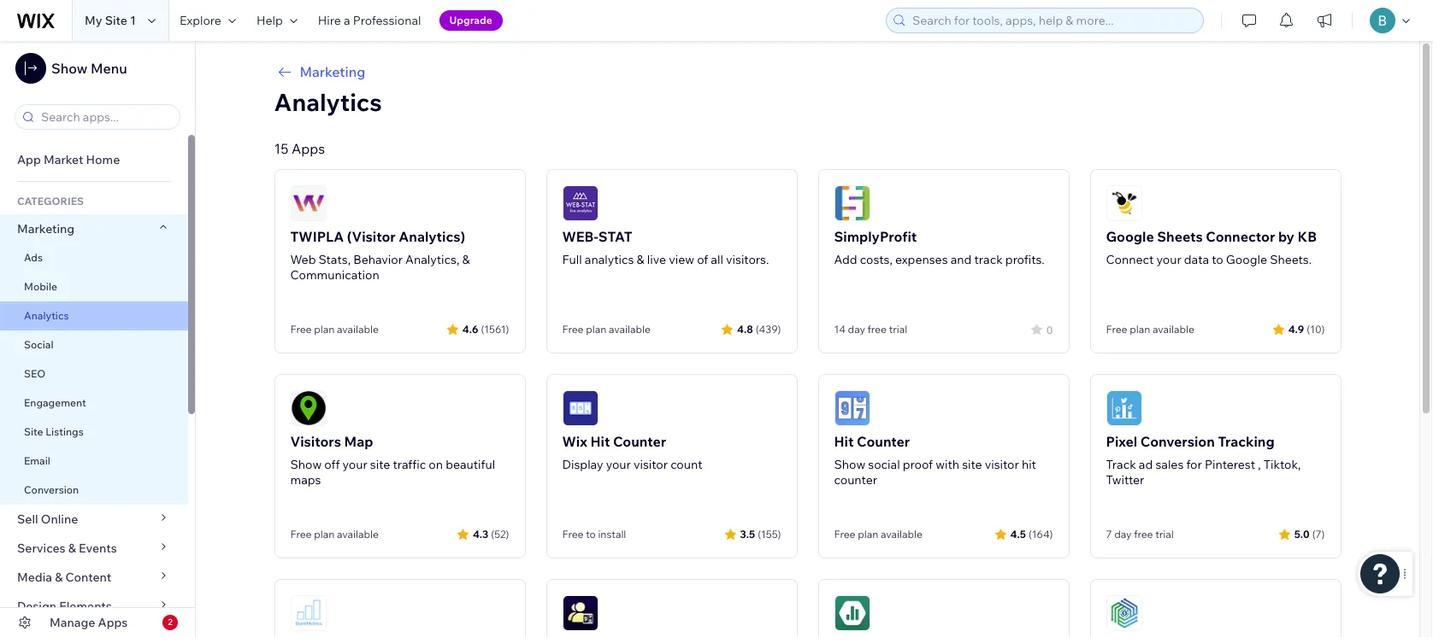 Task type: vqa. For each thing, say whether or not it's contained in the screenshot.


Task type: locate. For each thing, give the bounding box(es) containing it.
professional
[[353, 13, 421, 28]]

1 horizontal spatial conversion
[[1140, 434, 1215, 451]]

0 horizontal spatial free
[[868, 323, 887, 336]]

0 vertical spatial conversion
[[1140, 434, 1215, 451]]

your for visitors map
[[342, 457, 367, 473]]

your inside visitors map show off your site traffic on beautiful maps
[[342, 457, 367, 473]]

& left live
[[637, 252, 644, 268]]

twipla (visitor analytics) web stats, behavior analytics, & communication
[[290, 228, 470, 283]]

counter inside "wix hit counter display your visitor count"
[[613, 434, 666, 451]]

marketing down hire
[[300, 63, 365, 80]]

services & events
[[17, 541, 117, 557]]

sell online link
[[0, 505, 188, 534]]

services
[[17, 541, 65, 557]]

app market home
[[17, 152, 120, 168]]

1 horizontal spatial site
[[962, 457, 982, 473]]

costs,
[[860, 252, 893, 268]]

1 horizontal spatial free
[[1134, 528, 1153, 541]]

0 vertical spatial to
[[1212, 252, 1223, 268]]

0 horizontal spatial trial
[[889, 323, 907, 336]]

to left install
[[586, 528, 596, 541]]

behavior
[[353, 252, 403, 268]]

seo
[[24, 368, 46, 380]]

4.3
[[473, 528, 488, 541]]

0 horizontal spatial conversion
[[24, 484, 79, 497]]

available for social
[[881, 528, 922, 541]]

apps down elements
[[98, 616, 128, 631]]

to right data
[[1212, 252, 1223, 268]]

free left install
[[562, 528, 584, 541]]

social
[[868, 457, 900, 473]]

1 horizontal spatial to
[[1212, 252, 1223, 268]]

0 vertical spatial free
[[868, 323, 887, 336]]

free plan available down the maps
[[290, 528, 379, 541]]

upgrade
[[449, 14, 492, 27]]

1 horizontal spatial apps
[[292, 140, 325, 157]]

1 visitor from the left
[[634, 457, 668, 473]]

profits.
[[1005, 252, 1045, 268]]

available down analytics
[[609, 323, 651, 336]]

1 vertical spatial free
[[1134, 528, 1153, 541]]

1 horizontal spatial google
[[1226, 252, 1267, 268]]

your inside "wix hit counter display your visitor count"
[[606, 457, 631, 473]]

pixel conversion tracking track ad sales for pinterest , tiktok, twitter
[[1106, 434, 1301, 488]]

0 vertical spatial marketing
[[300, 63, 365, 80]]

1 horizontal spatial analytics
[[274, 87, 382, 117]]

simplyprofit add costs, expenses and track profits.
[[834, 228, 1045, 268]]

hit right wix
[[590, 434, 610, 451]]

marketing inside sidebar element
[[17, 221, 75, 237]]

your right off
[[342, 457, 367, 473]]

your for wix hit counter
[[606, 457, 631, 473]]

plan for twipla
[[314, 323, 335, 336]]

& inside twipla (visitor analytics) web stats, behavior analytics, & communication
[[462, 252, 470, 268]]

show menu button
[[15, 53, 127, 84]]

tracking
[[1218, 434, 1275, 451]]

1 hit from the left
[[590, 434, 610, 451]]

1 vertical spatial marketing
[[17, 221, 75, 237]]

to inside google sheets connector by kb connect your data to google sheets.
[[1212, 252, 1223, 268]]

1 vertical spatial conversion
[[24, 484, 79, 497]]

elements
[[59, 599, 112, 615]]

site
[[370, 457, 390, 473], [962, 457, 982, 473]]

hit
[[590, 434, 610, 451], [834, 434, 854, 451]]

your down sheets
[[1156, 252, 1181, 268]]

1 counter from the left
[[613, 434, 666, 451]]

analytics
[[274, 87, 382, 117], [24, 310, 69, 322]]

3.5 (155)
[[740, 528, 781, 541]]

0 horizontal spatial show
[[51, 60, 87, 77]]

free for conversion
[[1134, 528, 1153, 541]]

site listings link
[[0, 418, 188, 447]]

for
[[1186, 457, 1202, 473]]

visitor
[[634, 457, 668, 473], [985, 457, 1019, 473]]

conversion up sell online
[[24, 484, 79, 497]]

2 site from the left
[[962, 457, 982, 473]]

0 vertical spatial marketing link
[[274, 62, 1341, 82]]

app
[[17, 152, 41, 168]]

show
[[51, 60, 87, 77], [290, 457, 322, 473], [834, 457, 865, 473]]

analytics
[[585, 252, 634, 268]]

apps right 15
[[292, 140, 325, 157]]

visitor inside "wix hit counter display your visitor count"
[[634, 457, 668, 473]]

0 horizontal spatial analytics
[[24, 310, 69, 322]]

add
[[834, 252, 857, 268]]

1 vertical spatial apps
[[98, 616, 128, 631]]

4.8 (439)
[[737, 323, 781, 336]]

stats,
[[319, 252, 351, 268]]

google down connector
[[1226, 252, 1267, 268]]

1 horizontal spatial marketing
[[300, 63, 365, 80]]

app market home link
[[0, 145, 188, 174]]

0 horizontal spatial marketing link
[[0, 215, 188, 244]]

site right with
[[962, 457, 982, 473]]

site
[[105, 13, 127, 28], [24, 426, 43, 439]]

free down the maps
[[290, 528, 312, 541]]

maps
[[290, 473, 321, 488]]

day right the 14
[[848, 323, 865, 336]]

1 site from the left
[[370, 457, 390, 473]]

1 vertical spatial site
[[24, 426, 43, 439]]

available down off
[[337, 528, 379, 541]]

15
[[274, 140, 288, 157]]

trial for conversion
[[1155, 528, 1174, 541]]

google sheets connector by kb logo image
[[1106, 186, 1142, 221]]

show left the social
[[834, 457, 865, 473]]

plan for visitors
[[314, 528, 335, 541]]

1 horizontal spatial hit
[[834, 434, 854, 451]]

free down "communication"
[[290, 323, 312, 336]]

1 vertical spatial day
[[1114, 528, 1132, 541]]

0 vertical spatial analytics
[[274, 87, 382, 117]]

manage
[[50, 616, 95, 631]]

1 vertical spatial to
[[586, 528, 596, 541]]

show left the menu
[[51, 60, 87, 77]]

my site 1
[[85, 13, 136, 28]]

free right 7
[[1134, 528, 1153, 541]]

google up connect
[[1106, 228, 1154, 245]]

& right analytics,
[[462, 252, 470, 268]]

0 horizontal spatial visitor
[[634, 457, 668, 473]]

free plan available down "communication"
[[290, 323, 379, 336]]

free plan available down "counter"
[[834, 528, 922, 541]]

counter up the social
[[857, 434, 910, 451]]

apps inside sidebar element
[[98, 616, 128, 631]]

with
[[936, 457, 959, 473]]

2 horizontal spatial show
[[834, 457, 865, 473]]

visitor left "hit"
[[985, 457, 1019, 473]]

site up email
[[24, 426, 43, 439]]

web-stat logo image
[[562, 186, 598, 221]]

0 vertical spatial day
[[848, 323, 865, 336]]

0 horizontal spatial apps
[[98, 616, 128, 631]]

free plan available down connect
[[1106, 323, 1194, 336]]

1 horizontal spatial your
[[606, 457, 631, 473]]

track
[[1106, 457, 1136, 473]]

hit down hit counter logo
[[834, 434, 854, 451]]

7
[[1106, 528, 1112, 541]]

plan
[[314, 323, 335, 336], [586, 323, 606, 336], [1130, 323, 1150, 336], [314, 528, 335, 541], [858, 528, 878, 541]]

free plan available down analytics
[[562, 323, 651, 336]]

2 horizontal spatial your
[[1156, 252, 1181, 268]]

0 horizontal spatial to
[[586, 528, 596, 541]]

free for twipla
[[290, 323, 312, 336]]

day for conversion
[[1114, 528, 1132, 541]]

0 vertical spatial google
[[1106, 228, 1154, 245]]

site left 1 on the top of page
[[105, 13, 127, 28]]

2 visitor from the left
[[985, 457, 1019, 473]]

hit inside hit counter show social proof with site visitor hit counter
[[834, 434, 854, 451]]

0 horizontal spatial marketing
[[17, 221, 75, 237]]

1 vertical spatial marketing link
[[0, 215, 188, 244]]

and
[[951, 252, 972, 268]]

trial right the 14
[[889, 323, 907, 336]]

free for google
[[1106, 323, 1127, 336]]

0 horizontal spatial counter
[[613, 434, 666, 451]]

1 vertical spatial trial
[[1155, 528, 1174, 541]]

1 horizontal spatial show
[[290, 457, 322, 473]]

marketing link
[[274, 62, 1341, 82], [0, 215, 188, 244]]

pixel
[[1106, 434, 1137, 451]]

plan for web-
[[586, 323, 606, 336]]

your right display
[[606, 457, 631, 473]]

live
[[647, 252, 666, 268]]

design elements link
[[0, 593, 188, 622]]

twik analytics logo image
[[834, 596, 870, 632]]

to
[[1212, 252, 1223, 268], [586, 528, 596, 541]]

online
[[41, 512, 78, 528]]

1
[[130, 13, 136, 28]]

visitor left "count"
[[634, 457, 668, 473]]

plan down the maps
[[314, 528, 335, 541]]

1 vertical spatial analytics
[[24, 310, 69, 322]]

0 horizontal spatial your
[[342, 457, 367, 473]]

1 horizontal spatial day
[[1114, 528, 1132, 541]]

show inside visitors map show off your site traffic on beautiful maps
[[290, 457, 322, 473]]

counter inside hit counter show social proof with site visitor hit counter
[[857, 434, 910, 451]]

1 horizontal spatial visitor
[[985, 457, 1019, 473]]

free
[[868, 323, 887, 336], [1134, 528, 1153, 541]]

available down data
[[1153, 323, 1194, 336]]

free for wix
[[562, 528, 584, 541]]

home
[[86, 152, 120, 168]]

free down full
[[562, 323, 584, 336]]

0 vertical spatial site
[[105, 13, 127, 28]]

plan down connect
[[1130, 323, 1150, 336]]

analytics inside analytics 'link'
[[24, 310, 69, 322]]

media & content
[[17, 570, 111, 586]]

plan down analytics
[[586, 323, 606, 336]]

0 horizontal spatial hit
[[590, 434, 610, 451]]

plan down "communication"
[[314, 323, 335, 336]]

0 vertical spatial apps
[[292, 140, 325, 157]]

available for off
[[337, 528, 379, 541]]

0
[[1046, 324, 1053, 336]]

conversion up sales
[[1140, 434, 1215, 451]]

0 horizontal spatial site
[[24, 426, 43, 439]]

analytics up 15 apps
[[274, 87, 382, 117]]

show inside hit counter show social proof with site visitor hit counter
[[834, 457, 865, 473]]

0 horizontal spatial day
[[848, 323, 865, 336]]

free right the 0 in the bottom right of the page
[[1106, 323, 1127, 336]]

marketing down categories
[[17, 221, 75, 237]]

apps
[[292, 140, 325, 157], [98, 616, 128, 631]]

2 hit from the left
[[834, 434, 854, 451]]

2 counter from the left
[[857, 434, 910, 451]]

trial right 7
[[1155, 528, 1174, 541]]

free
[[290, 323, 312, 336], [562, 323, 584, 336], [1106, 323, 1127, 336], [290, 528, 312, 541], [562, 528, 584, 541], [834, 528, 855, 541]]

free plan available for web-
[[562, 323, 651, 336]]

available down proof
[[881, 528, 922, 541]]

show down visitors
[[290, 457, 322, 473]]

day
[[848, 323, 865, 336], [1114, 528, 1132, 541]]

1 horizontal spatial trial
[[1155, 528, 1174, 541]]

free plan available
[[290, 323, 379, 336], [562, 323, 651, 336], [1106, 323, 1194, 336], [290, 528, 379, 541], [834, 528, 922, 541]]

conversion
[[1140, 434, 1215, 451], [24, 484, 79, 497]]

your inside google sheets connector by kb connect your data to google sheets.
[[1156, 252, 1181, 268]]

1 horizontal spatial counter
[[857, 434, 910, 451]]

site inside site listings link
[[24, 426, 43, 439]]

1 horizontal spatial site
[[105, 13, 127, 28]]

media
[[17, 570, 52, 586]]

visitors map show off your site traffic on beautiful maps
[[290, 434, 495, 488]]

off
[[324, 457, 340, 473]]

visitors map logo image
[[290, 391, 326, 427]]

visitors.
[[726, 252, 769, 268]]

media & content link
[[0, 563, 188, 593]]

help button
[[246, 0, 308, 41]]

0 horizontal spatial google
[[1106, 228, 1154, 245]]

site left traffic
[[370, 457, 390, 473]]

explore
[[179, 13, 221, 28]]

counter right wix
[[613, 434, 666, 451]]

plan down "counter"
[[858, 528, 878, 541]]

0 horizontal spatial site
[[370, 457, 390, 473]]

pixel conversion tracking logo image
[[1106, 391, 1142, 427]]

my
[[85, 13, 102, 28]]

day right 7
[[1114, 528, 1132, 541]]

available down "communication"
[[337, 323, 379, 336]]

free down "counter"
[[834, 528, 855, 541]]

visitors
[[290, 434, 341, 451]]

free right the 14
[[868, 323, 887, 336]]

analytics down mobile
[[24, 310, 69, 322]]

hire a professional
[[318, 13, 421, 28]]

0 vertical spatial trial
[[889, 323, 907, 336]]



Task type: describe. For each thing, give the bounding box(es) containing it.
hit counter logo image
[[834, 391, 870, 427]]

show inside button
[[51, 60, 87, 77]]

(7)
[[1312, 528, 1325, 541]]

wix
[[562, 434, 587, 451]]

storemetrics logo image
[[290, 596, 326, 632]]

web-
[[562, 228, 598, 245]]

hit
[[1022, 457, 1036, 473]]

sidebar element
[[0, 41, 196, 638]]

plan for google
[[1130, 323, 1150, 336]]

sell online
[[17, 512, 78, 528]]

sales
[[1155, 457, 1184, 473]]

1 horizontal spatial marketing link
[[274, 62, 1341, 82]]

email
[[24, 455, 50, 468]]

4.5 (164)
[[1010, 528, 1053, 541]]

free plan available for google
[[1106, 323, 1194, 336]]

email link
[[0, 447, 188, 476]]

connector
[[1206, 228, 1275, 245]]

Search apps... field
[[36, 105, 174, 129]]

wix hit counter logo image
[[562, 391, 598, 427]]

day for add
[[848, 323, 865, 336]]

14
[[834, 323, 846, 336]]

social link
[[0, 331, 188, 360]]

5.0
[[1294, 528, 1310, 541]]

(155)
[[758, 528, 781, 541]]

1 vertical spatial google
[[1226, 252, 1267, 268]]

ads link
[[0, 244, 188, 273]]

market
[[44, 152, 83, 168]]

& inside web-stat full analytics & live view of all visitors.
[[637, 252, 644, 268]]

google sheets connector by kb connect your data to google sheets.
[[1106, 228, 1317, 268]]

conversion inside conversion link
[[24, 484, 79, 497]]

site inside visitors map show off your site traffic on beautiful maps
[[370, 457, 390, 473]]

(52)
[[491, 528, 509, 541]]

by
[[1278, 228, 1294, 245]]

available for web
[[337, 323, 379, 336]]

(439)
[[756, 323, 781, 336]]

salesdish visitors counter logo image
[[562, 596, 598, 632]]

,
[[1258, 457, 1261, 473]]

7 day free trial
[[1106, 528, 1174, 541]]

design elements
[[17, 599, 112, 615]]

free for visitors
[[290, 528, 312, 541]]

tiktok,
[[1263, 457, 1301, 473]]

5.0 (7)
[[1294, 528, 1325, 541]]

14 day free trial
[[834, 323, 907, 336]]

listings
[[45, 426, 84, 439]]

hit inside "wix hit counter display your visitor count"
[[590, 434, 610, 451]]

synder insights logo image
[[1106, 596, 1142, 632]]

4.6
[[462, 323, 478, 336]]

ad
[[1139, 457, 1153, 473]]

track
[[974, 252, 1003, 268]]

apps for 15 apps
[[292, 140, 325, 157]]

mobile link
[[0, 273, 188, 302]]

free for web-
[[562, 323, 584, 336]]

categories
[[17, 195, 84, 208]]

kb
[[1297, 228, 1317, 245]]

twitter
[[1106, 473, 1144, 488]]

available for by
[[1153, 323, 1194, 336]]

services & events link
[[0, 534, 188, 563]]

twipla (visitor analytics) logo image
[[290, 186, 326, 221]]

sheets
[[1157, 228, 1203, 245]]

4.9
[[1288, 323, 1304, 336]]

full
[[562, 252, 582, 268]]

analytics,
[[405, 252, 459, 268]]

4.8
[[737, 323, 753, 336]]

& right the media
[[55, 570, 63, 586]]

15 apps
[[274, 140, 325, 157]]

beautiful
[[446, 457, 495, 473]]

visitor inside hit counter show social proof with site visitor hit counter
[[985, 457, 1019, 473]]

free for hit
[[834, 528, 855, 541]]

count
[[670, 457, 702, 473]]

free plan available for visitors
[[290, 528, 379, 541]]

of
[[697, 252, 708, 268]]

map
[[344, 434, 373, 451]]

seo link
[[0, 360, 188, 389]]

counter
[[834, 473, 877, 488]]

4.5
[[1010, 528, 1026, 541]]

(1561)
[[481, 323, 509, 336]]

ads
[[24, 251, 43, 264]]

plan for hit
[[858, 528, 878, 541]]

free plan available for hit
[[834, 528, 922, 541]]

apps for manage apps
[[98, 616, 128, 631]]

& left events
[[68, 541, 76, 557]]

display
[[562, 457, 603, 473]]

simplyprofit logo image
[[834, 186, 870, 221]]

a
[[344, 13, 350, 28]]

free to install
[[562, 528, 626, 541]]

show for visitors map
[[290, 457, 322, 473]]

menu
[[91, 60, 127, 77]]

show for hit counter
[[834, 457, 865, 473]]

engagement
[[24, 397, 86, 410]]

twipla
[[290, 228, 344, 245]]

sheets.
[[1270, 252, 1312, 268]]

free for add
[[868, 323, 887, 336]]

manage apps
[[50, 616, 128, 631]]

site inside hit counter show social proof with site visitor hit counter
[[962, 457, 982, 473]]

conversion link
[[0, 476, 188, 505]]

3.5
[[740, 528, 755, 541]]

conversion inside 'pixel conversion tracking track ad sales for pinterest , tiktok, twitter'
[[1140, 434, 1215, 451]]

view
[[669, 252, 694, 268]]

4.6 (1561)
[[462, 323, 509, 336]]

available for analytics
[[609, 323, 651, 336]]

Search for tools, apps, help & more... field
[[907, 9, 1198, 32]]

design
[[17, 599, 56, 615]]

social
[[24, 339, 54, 351]]

trial for add
[[889, 323, 907, 336]]

free plan available for twipla
[[290, 323, 379, 336]]

2
[[168, 617, 173, 628]]

analytics link
[[0, 302, 188, 331]]

events
[[79, 541, 117, 557]]

content
[[65, 570, 111, 586]]

install
[[598, 528, 626, 541]]

help
[[256, 13, 283, 28]]

simplyprofit
[[834, 228, 917, 245]]

data
[[1184, 252, 1209, 268]]



